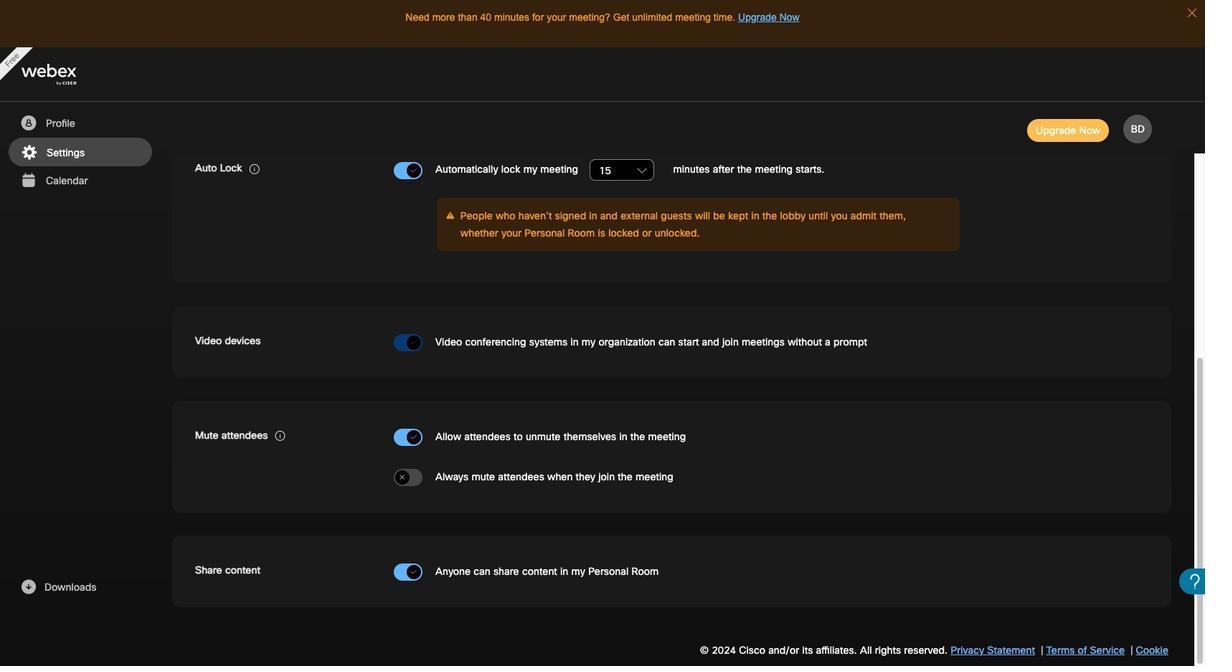 Task type: locate. For each thing, give the bounding box(es) containing it.
mds settings_filled image
[[20, 144, 38, 161]]

mds check_bold image
[[410, 166, 418, 176], [410, 339, 418, 348], [410, 433, 418, 443], [410, 568, 418, 578]]

3 mds check_bold image from the top
[[410, 433, 418, 443]]

cisco webex image
[[22, 64, 108, 86]]

mds content download_filled image
[[19, 579, 37, 596]]

banner
[[0, 47, 1206, 102]]



Task type: vqa. For each thing, say whether or not it's contained in the screenshot.
third mds check_bold "icon" from the top of the SETTINGS Element
yes



Task type: describe. For each thing, give the bounding box(es) containing it.
mds cancel_bold image
[[399, 474, 406, 483]]

settings element
[[0, 0, 1206, 667]]

1 mds check_bold image from the top
[[410, 166, 418, 176]]

2 mds check_bold image from the top
[[410, 339, 418, 348]]

4 mds check_bold image from the top
[[410, 568, 418, 578]]

mds people circle_filled image
[[19, 115, 37, 132]]

mds meetings_filled image
[[19, 172, 37, 189]]



